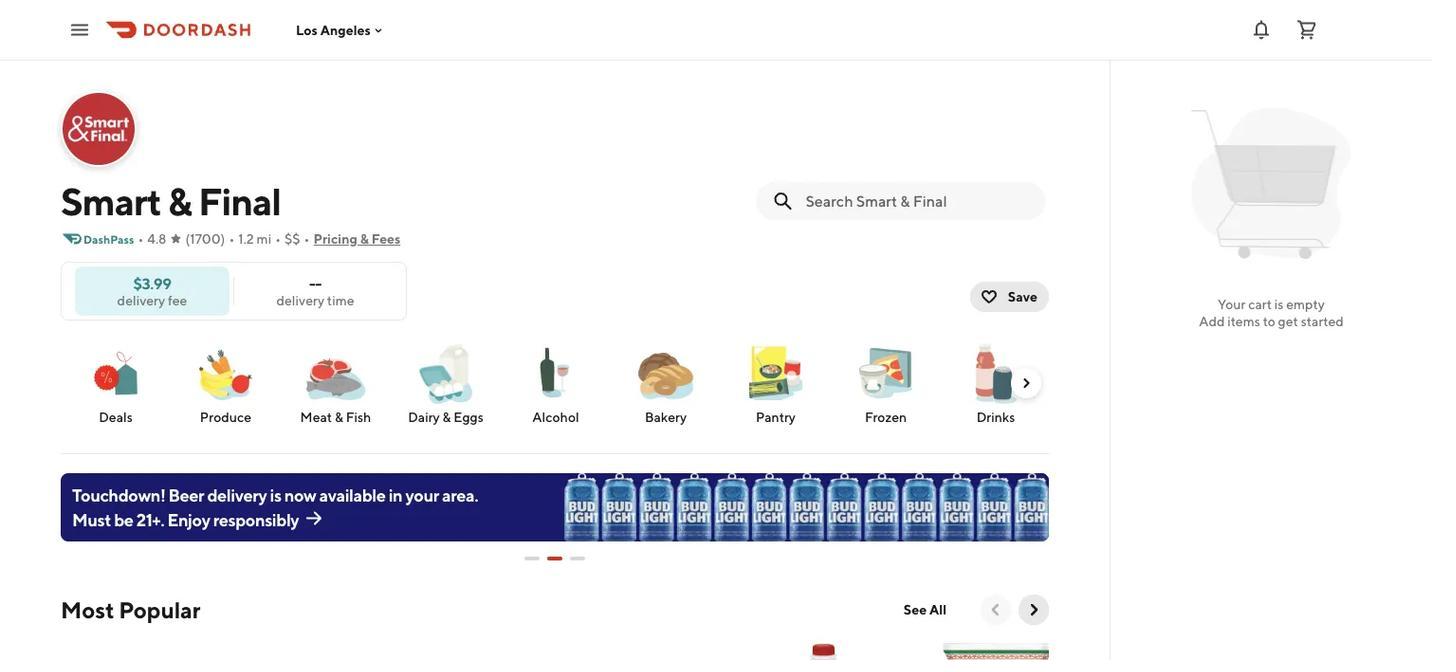 Task type: describe. For each thing, give the bounding box(es) containing it.
delivery inside $3.99 delivery fee
[[117, 292, 165, 308]]

get
[[1279, 314, 1299, 329]]

notification bell image
[[1251, 19, 1273, 41]]

cart
[[1249, 297, 1272, 312]]

meat & fish link
[[288, 340, 383, 427]]

empty retail cart image
[[1183, 95, 1361, 273]]

deals link
[[68, 340, 163, 427]]

drinks
[[977, 409, 1016, 425]]

deals
[[99, 409, 133, 425]]

1.2
[[238, 231, 254, 247]]

2 - from the left
[[316, 274, 322, 292]]

mi
[[257, 231, 272, 247]]

pricing & fees button
[[314, 224, 401, 254]]

enjoy
[[167, 509, 210, 530]]

next button of carousel image
[[1025, 601, 1044, 620]]

responsibly
[[213, 509, 299, 530]]

fee
[[168, 292, 187, 308]]

4.8
[[147, 231, 167, 247]]

$$
[[285, 231, 300, 247]]

4 • from the left
[[304, 231, 310, 247]]

is inside your cart is empty add items to get started
[[1275, 297, 1284, 312]]

meat & fish image
[[302, 340, 370, 408]]

1 - from the left
[[309, 274, 316, 292]]

& for meat
[[335, 409, 343, 425]]

smart & final image
[[63, 93, 135, 165]]

bakery
[[645, 409, 687, 425]]

$3.99
[[133, 274, 171, 292]]

dashpass
[[84, 232, 134, 246]]

all
[[930, 602, 947, 618]]

2 • from the left
[[229, 231, 235, 247]]

smart & final
[[61, 178, 281, 223]]

bakery link
[[619, 340, 714, 427]]

produce image
[[192, 340, 260, 408]]

delivery for is
[[207, 485, 267, 506]]

beer
[[168, 485, 204, 506]]

meat & fish
[[300, 409, 371, 425]]

frozen link
[[839, 340, 934, 427]]

• 1.2 mi • $$ • pricing & fees
[[229, 231, 401, 247]]

& left fees
[[360, 231, 369, 247]]

angeles
[[320, 22, 371, 38]]

touchdown! beer delivery is now available in your area. must be 21+. enjoy responsibly
[[72, 485, 478, 530]]

empty
[[1287, 297, 1326, 312]]

items
[[1228, 314, 1261, 329]]

your cart is empty add items to get started
[[1200, 297, 1344, 329]]

save
[[1009, 289, 1038, 305]]

los angeles
[[296, 22, 371, 38]]

los
[[296, 22, 318, 38]]

meat
[[300, 409, 332, 425]]



Task type: vqa. For each thing, say whether or not it's contained in the screenshot.
Hakata Ramen image
no



Task type: locate. For each thing, give the bounding box(es) containing it.
is
[[1275, 297, 1284, 312], [270, 485, 281, 506]]

drinks image
[[962, 340, 1031, 408]]

delivery left time
[[277, 292, 325, 308]]

& left the eggs
[[443, 409, 451, 425]]

must
[[72, 509, 111, 530]]

pantry
[[756, 409, 796, 425]]

drinks link
[[949, 340, 1044, 427]]

see
[[904, 602, 927, 618]]

deals image
[[82, 340, 150, 408]]

in
[[389, 485, 403, 506]]

0 items, open order cart image
[[1296, 19, 1319, 41]]

delivery
[[117, 292, 165, 308], [277, 292, 325, 308], [207, 485, 267, 506]]

& left fish
[[335, 409, 343, 425]]

pricing
[[314, 231, 358, 247]]

see all link
[[893, 595, 958, 625]]

0 horizontal spatial delivery
[[117, 292, 165, 308]]

0 horizontal spatial is
[[270, 485, 281, 506]]

$3.99 delivery fee
[[117, 274, 187, 308]]

dairy & eggs
[[408, 409, 484, 425]]

see all
[[904, 602, 947, 618]]

delivery left fee
[[117, 292, 165, 308]]

is left now in the bottom left of the page
[[270, 485, 281, 506]]

pantry link
[[729, 340, 824, 427]]

dairy & eggs image
[[412, 340, 480, 408]]

most popular
[[61, 596, 201, 623]]

area.
[[442, 485, 478, 506]]

• right mi
[[275, 231, 281, 247]]

most
[[61, 596, 114, 623]]

& for smart
[[168, 178, 192, 223]]

&
[[168, 178, 192, 223], [360, 231, 369, 247], [335, 409, 343, 425], [443, 409, 451, 425]]

alcohol
[[533, 409, 579, 425]]

• right $$
[[304, 231, 310, 247]]

next image
[[1019, 376, 1034, 391]]

& up (1700)
[[168, 178, 192, 223]]

• left the 4.8
[[138, 231, 144, 247]]

final
[[198, 178, 281, 223]]

your
[[406, 485, 439, 506]]

is right cart
[[1275, 297, 1284, 312]]

smart
[[61, 178, 161, 223]]

now
[[284, 485, 316, 506]]

2 horizontal spatial delivery
[[277, 292, 325, 308]]

be
[[114, 509, 133, 530]]

produce link
[[178, 340, 273, 427]]

1 horizontal spatial delivery
[[207, 485, 267, 506]]

& for dairy
[[443, 409, 451, 425]]

delivery inside touchdown! beer delivery is now available in your area. must be 21+. enjoy responsibly
[[207, 485, 267, 506]]

frozen image
[[852, 340, 920, 408]]

touchdown!
[[72, 485, 165, 506]]

alcohol link
[[509, 340, 604, 427]]

dairy
[[408, 409, 440, 425]]

add
[[1200, 314, 1226, 329]]

Search Smart & Final search field
[[806, 191, 1031, 212]]

most popular link
[[61, 595, 201, 625]]

1 • from the left
[[138, 231, 144, 247]]

-- delivery time
[[277, 274, 354, 308]]

open menu image
[[68, 19, 91, 41]]

previous button of carousel image
[[987, 601, 1006, 620]]

fish
[[346, 409, 371, 425]]

is inside touchdown! beer delivery is now available in your area. must be 21+. enjoy responsibly
[[270, 485, 281, 506]]

1 horizontal spatial is
[[1275, 297, 1284, 312]]

bakery image
[[632, 340, 700, 408]]

1 vertical spatial is
[[270, 485, 281, 506]]

eggs
[[454, 409, 484, 425]]

frozen
[[865, 409, 907, 425]]

save button
[[971, 282, 1049, 312]]

21+.
[[136, 509, 164, 530]]

fees
[[372, 231, 401, 247]]

delivery for time
[[277, 292, 325, 308]]

delivery up responsibly
[[207, 485, 267, 506]]

-
[[309, 274, 316, 292], [316, 274, 322, 292]]

popular
[[119, 596, 201, 623]]

los angeles button
[[296, 22, 386, 38]]

•
[[138, 231, 144, 247], [229, 231, 235, 247], [275, 231, 281, 247], [304, 231, 310, 247]]

alcohol image
[[522, 340, 590, 407]]

produce
[[200, 409, 252, 425]]

to
[[1264, 314, 1276, 329]]

your
[[1218, 297, 1246, 312]]

started
[[1302, 314, 1344, 329]]

• left 1.2
[[229, 231, 235, 247]]

(1700)
[[186, 231, 225, 247]]

dairy & eggs link
[[399, 340, 493, 427]]

available
[[319, 485, 386, 506]]

time
[[327, 292, 354, 308]]

delivery inside -- delivery time
[[277, 292, 325, 308]]

3 • from the left
[[275, 231, 281, 247]]

0 vertical spatial is
[[1275, 297, 1284, 312]]

pantry image
[[742, 340, 810, 408]]



